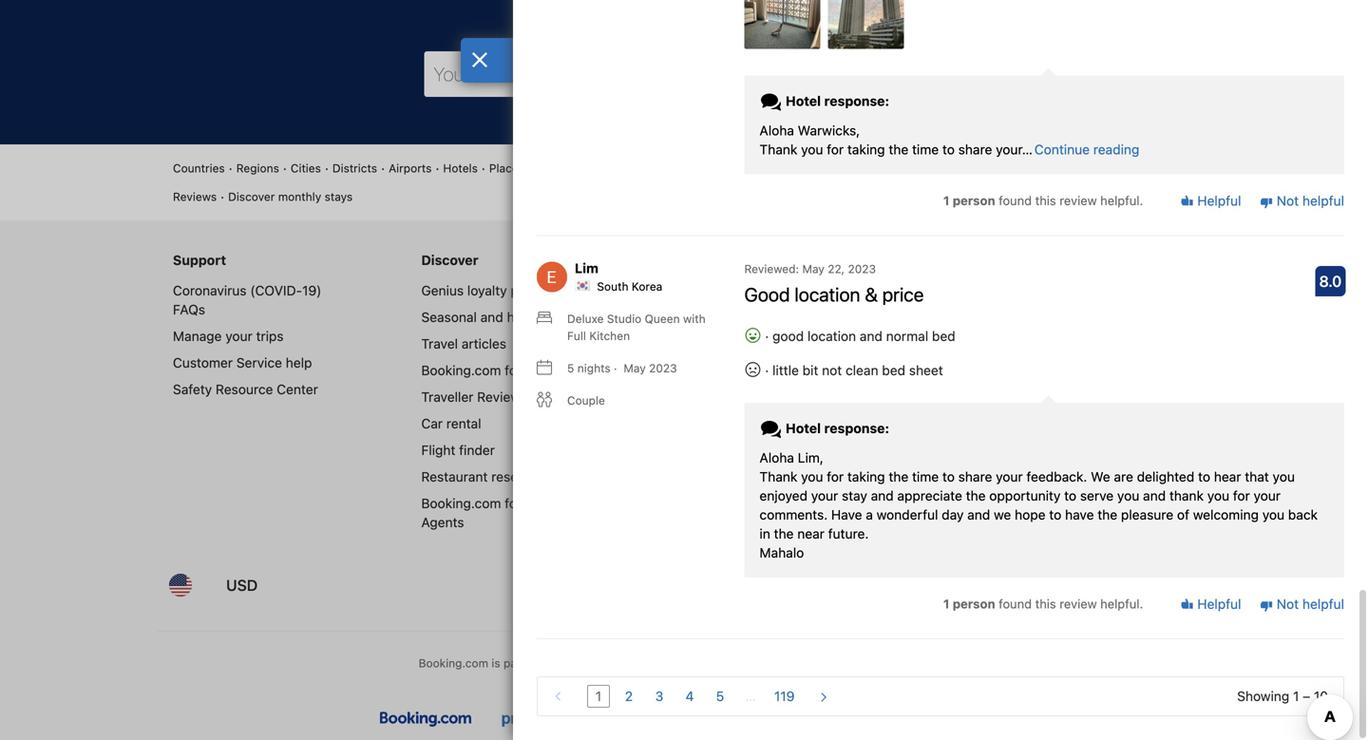 Task type: locate. For each thing, give the bounding box(es) containing it.
not helpful button up 8.0
[[1260, 192, 1344, 211]]

0 vertical spatial helpful
[[1303, 193, 1344, 209]]

airports link
[[389, 160, 432, 177]]

coronavirus (covid-19) faqs link
[[173, 283, 321, 317]]

0 horizontal spatial bed
[[882, 362, 906, 378]]

1 horizontal spatial discover
[[421, 252, 478, 268]]

safety
[[173, 382, 212, 397]]

the inside aloha warwicks, thank you for taking the time to share your… continue reading
[[889, 141, 909, 157]]

the right inc.,
[[666, 657, 684, 670]]

copyright
[[523, 674, 576, 687]]

discover down regions
[[228, 190, 275, 203]]

2 link
[[618, 685, 640, 708]]

review down have
[[1060, 597, 1097, 611]]

1 helpful button from the top
[[1181, 192, 1241, 211]]

–
[[1303, 688, 1310, 704]]

manage
[[173, 328, 222, 344]]

kayak image
[[597, 712, 677, 727], [597, 712, 677, 727]]

thank up enjoyed
[[760, 469, 797, 484]]

places of interest link
[[489, 160, 583, 177]]

2 vertical spatial booking.com
[[419, 657, 488, 670]]

taking inside aloha warwicks, thank you for taking the time to share your… continue reading
[[847, 141, 885, 157]]

0 vertical spatial 2023
[[848, 262, 876, 275]]

person down day
[[953, 597, 995, 611]]

articles
[[462, 336, 506, 352]]

2 share from the top
[[958, 469, 992, 484]]

time
[[912, 141, 939, 157], [912, 469, 939, 484]]

helpful
[[1194, 193, 1241, 209], [1194, 596, 1241, 612]]

0 vertical spatial hotel response:
[[782, 93, 889, 108]]

resolution
[[720, 336, 781, 352]]

· left little
[[765, 362, 769, 378]]

1 vertical spatial this
[[1035, 597, 1056, 611]]

found for 2nd not helpful button from the top
[[999, 597, 1032, 611]]

1 review from the top
[[1060, 193, 1097, 207]]

list
[[865, 336, 887, 352]]

5
[[567, 361, 574, 375], [716, 688, 724, 704]]

taking up hostels
[[847, 141, 885, 157]]

2 person from the top
[[953, 597, 995, 611]]

near
[[797, 526, 825, 541]]

and right up
[[589, 12, 615, 30]]

korea
[[632, 280, 663, 293]]

price
[[882, 283, 924, 305]]

0 vertical spatial not
[[1277, 193, 1299, 209]]

response: down subscribe
[[824, 93, 889, 108]]

2 thank from the top
[[760, 469, 797, 484]]

time up b&bs
[[912, 141, 939, 157]]

5 up agoda image
[[716, 688, 724, 704]]

0 vertical spatial this
[[1035, 193, 1056, 207]]

location up not
[[808, 328, 856, 344]]

in up the mahalo
[[760, 526, 770, 541]]

comments.
[[760, 507, 828, 522]]

& down privacy & cookies on the top
[[711, 309, 720, 325]]

1 horizontal spatial travel
[[525, 496, 562, 511]]

1 person found this review helpful. down unique
[[943, 193, 1143, 207]]

4
[[686, 688, 694, 704]]

1 vertical spatial review
[[1060, 597, 1097, 611]]

· little bit not clean bed sheet
[[762, 362, 943, 378]]

2 this from the top
[[1035, 597, 1056, 611]]

bit
[[803, 362, 818, 378]]

share inside aloha warwicks, thank you for taking the time to share your… continue reading
[[958, 141, 992, 157]]

0 vertical spatial booking.com
[[421, 363, 501, 378]]

flight finder link
[[421, 442, 495, 458]]

subscribe button
[[786, 51, 939, 97]]

that
[[1245, 469, 1269, 484]]

hotel response: up the 'lim,'
[[782, 420, 889, 436]]

bed for normal
[[932, 328, 956, 344]]

1 vertical spatial person
[[953, 597, 995, 611]]

10
[[1314, 688, 1328, 704]]

response: down · little bit not clean bed sheet
[[824, 420, 889, 436]]

1 vertical spatial 1 person found this review helpful.
[[943, 597, 1143, 611]]

for up "villas"
[[827, 141, 844, 157]]

up
[[567, 12, 585, 30]]

0 vertical spatial travel
[[421, 336, 458, 352]]

taking inside aloha lim, thank you for taking the time to share your feedback.  we are delighted to hear that you enjoyed your stay and appreciate the opportunity to serve you and thank you for your comments. have a wonderful day and we hope to have the pleasure of welcoming you back in the near future. mahalo
[[847, 469, 885, 484]]

1 time from the top
[[912, 141, 939, 157]]

· for · little bit not clean bed sheet
[[765, 362, 769, 378]]

the up appreciate
[[889, 469, 909, 484]]

0 vertical spatial may
[[802, 262, 825, 275]]

0 horizontal spatial may
[[624, 361, 646, 375]]

2023
[[848, 262, 876, 275], [649, 361, 677, 375]]

and down genius loyalty program
[[480, 309, 503, 325]]

hotels
[[443, 162, 478, 175]]

2 terms from the top
[[670, 309, 707, 325]]

2 helpful from the top
[[1194, 596, 1241, 612]]

2 not helpful from the top
[[1273, 596, 1344, 612]]

for up the review
[[505, 363, 522, 378]]

share up guest at top
[[958, 141, 992, 157]]

booking.com up the agents
[[421, 496, 501, 511]]

1 vertical spatial in
[[756, 657, 766, 670]]

0 horizontal spatial 5
[[567, 361, 574, 375]]

1 1 person found this review helpful. from the top
[[943, 193, 1143, 207]]

0 vertical spatial taking
[[847, 141, 885, 157]]

5 inside list of reviews region
[[567, 361, 574, 375]]

2 found from the top
[[999, 597, 1032, 611]]

may left 22, on the top
[[802, 262, 825, 275]]

0 vertical spatial not helpful button
[[1260, 192, 1344, 211]]

0 vertical spatial response:
[[824, 93, 889, 108]]

you inside aloha warwicks, thank you for taking the time to share your… continue reading
[[801, 141, 823, 157]]

the
[[691, 12, 713, 30], [889, 141, 909, 157], [889, 469, 909, 484], [966, 488, 986, 503], [1098, 507, 1117, 522], [774, 526, 794, 541], [666, 657, 684, 670]]

helpful for 2nd not helpful button from the top
[[1303, 596, 1344, 612]]

0 vertical spatial hotel
[[786, 93, 821, 108]]

for inside aloha warwicks, thank you for taking the time to share your… continue reading
[[827, 141, 844, 157]]

may right nights on the left
[[624, 361, 646, 375]]

the inside booking.com is part of booking holdings inc., the world leader in online travel and related services. copyright © 1996–2023 booking.com™. all rights reserved.
[[666, 657, 684, 670]]

in inside booking.com is part of booking holdings inc., the world leader in online travel and related services. copyright © 1996–2023 booking.com™. all rights reserved.
[[756, 657, 766, 670]]

0 vertical spatial of
[[528, 162, 539, 175]]

lim
[[575, 260, 599, 276]]

deals right "best"
[[752, 12, 788, 30]]

good
[[744, 283, 790, 305]]

and up clean
[[860, 328, 883, 344]]

b&bs link
[[911, 160, 940, 177]]

not helpful button
[[1260, 192, 1344, 211], [1260, 595, 1344, 614]]

of inside aloha lim, thank you for taking the time to share your feedback.  we are delighted to hear that you enjoyed your stay and appreciate the opportunity to serve you and thank you for your comments. have a wonderful day and we hope to have the pleasure of welcoming you back in the near future. mahalo
[[1177, 507, 1190, 522]]

1 found from the top
[[999, 193, 1032, 207]]

2 hotel response: from the top
[[782, 420, 889, 436]]

helpful. down places at the top
[[1100, 193, 1143, 207]]

0 vertical spatial aloha
[[760, 122, 794, 138]]

0 horizontal spatial discover
[[228, 190, 275, 203]]

extranet login link
[[865, 283, 950, 298]]

2 aloha from the top
[[760, 450, 794, 465]]

0 vertical spatial time
[[912, 141, 939, 157]]

of down thank
[[1177, 507, 1190, 522]]

1 terms from the top
[[670, 252, 710, 268]]

0 horizontal spatial stay
[[842, 488, 867, 503]]

stay down the reading
[[1130, 162, 1152, 175]]

and left we on the right bottom of the page
[[967, 507, 990, 522]]

· right nights on the left
[[614, 361, 617, 375]]

0 vertical spatial share
[[958, 141, 992, 157]]

future.
[[828, 526, 869, 541]]

share inside aloha lim, thank you for taking the time to share your feedback.  we are delighted to hear that you enjoyed your stay and appreciate the opportunity to serve you and thank you for your comments. have a wonderful day and we hope to have the pleasure of welcoming you back in the near future. mahalo
[[958, 469, 992, 484]]

0 vertical spatial bed
[[932, 328, 956, 344]]

person down guest at top
[[953, 193, 995, 207]]

1 vertical spatial not helpful button
[[1260, 595, 1344, 614]]

1 vertical spatial bed
[[882, 362, 906, 378]]

1 vertical spatial of
[[1177, 507, 1190, 522]]

travel down the seasonal
[[421, 336, 458, 352]]

travel down reservations
[[525, 496, 562, 511]]

time for your…
[[912, 141, 939, 157]]

1 vertical spatial time
[[912, 469, 939, 484]]

0 vertical spatial deals
[[752, 12, 788, 30]]

statement
[[702, 389, 764, 405]]

faqs
[[173, 302, 205, 317]]

aloha inside aloha warwicks, thank you for taking the time to share your… continue reading
[[760, 122, 794, 138]]

bed down list at top right
[[882, 362, 906, 378]]

thank inside aloha lim, thank you for taking the time to share your feedback.  we are delighted to hear that you enjoyed your stay and appreciate the opportunity to serve you and thank you for your comments. have a wonderful day and we hope to have the pleasure of welcoming you back in the near future. mahalo
[[760, 469, 797, 484]]

agoda image
[[708, 712, 746, 727]]

discover for discover monthly stays
[[228, 190, 275, 203]]

thank inside aloha warwicks, thank you for taking the time to share your… continue reading
[[760, 141, 797, 157]]

conditions
[[724, 309, 788, 325]]

booking.com inside booking.com for travel agents
[[421, 496, 501, 511]]

unique places to stay
[[1036, 162, 1152, 175]]

you
[[810, 12, 835, 30], [801, 141, 823, 157], [801, 469, 823, 484], [1273, 469, 1295, 484], [1117, 488, 1139, 503], [1207, 488, 1230, 503], [1262, 507, 1285, 522]]

1 vertical spatial not
[[1277, 596, 1299, 612]]

bed
[[932, 328, 956, 344], [882, 362, 906, 378]]

helpful.
[[1100, 193, 1143, 207], [1100, 597, 1143, 611]]

this down unique
[[1035, 193, 1056, 207]]

rentalcars image
[[777, 712, 892, 727], [777, 712, 892, 727]]

1 helpful. from the top
[[1100, 193, 1143, 207]]

continue reading link
[[1035, 140, 1140, 159]]

1 vertical spatial helpful
[[1303, 596, 1344, 612]]

2 taking from the top
[[847, 469, 885, 484]]

1 vertical spatial helpful button
[[1181, 595, 1241, 614]]

1 vertical spatial found
[[999, 597, 1032, 611]]

thank up resorts link
[[760, 141, 797, 157]]

found down houses
[[999, 193, 1032, 207]]

hotel response: up warwicks,
[[782, 93, 889, 108]]

awards
[[524, 389, 569, 405]]

all
[[744, 674, 757, 687]]

1 hotel from the top
[[786, 93, 821, 108]]

stay up have
[[842, 488, 867, 503]]

you up subscribe
[[810, 12, 835, 30]]

1 vertical spatial aloha
[[760, 450, 794, 465]]

0 vertical spatial not helpful
[[1273, 193, 1344, 209]]

1 vertical spatial deals
[[554, 309, 587, 325]]

time up appreciate
[[912, 469, 939, 484]]

1 not helpful button from the top
[[1260, 192, 1344, 211]]

1 taking from the top
[[847, 141, 885, 157]]

hotel up warwicks,
[[786, 93, 821, 108]]

the left "best"
[[691, 12, 713, 30]]

1 aloha from the top
[[760, 122, 794, 138]]

0 vertical spatial stay
[[1130, 162, 1152, 175]]

helpful up 8.0
[[1303, 193, 1344, 209]]

1 helpful from the top
[[1303, 193, 1344, 209]]

holiday
[[507, 309, 551, 325]]

· good location and normal bed
[[762, 328, 956, 344]]

opportunity
[[989, 488, 1061, 503]]

8.0
[[1319, 272, 1342, 290]]

your up have
[[811, 488, 838, 503]]

clean
[[846, 362, 878, 378]]

1 vertical spatial hotel response:
[[782, 420, 889, 436]]

2 not helpful button from the top
[[1260, 595, 1344, 614]]

2 helpful button from the top
[[1181, 595, 1241, 614]]

booking.com image
[[380, 712, 471, 727], [380, 712, 471, 727]]

· left good
[[765, 328, 769, 344]]

become
[[865, 363, 915, 378]]

of right places
[[528, 162, 539, 175]]

coronavirus (covid-19) faqs
[[173, 283, 321, 317]]

booking.com inside booking.com is part of booking holdings inc., the world leader in online travel and related services. copyright © 1996–2023 booking.com™. all rights reserved.
[[419, 657, 488, 670]]

1 vertical spatial travel
[[525, 496, 562, 511]]

travel inside booking.com for travel agents
[[525, 496, 562, 511]]

0 vertical spatial in
[[760, 526, 770, 541]]

for down reservations
[[505, 496, 522, 511]]

taking up a
[[847, 469, 885, 484]]

1 vertical spatial share
[[958, 469, 992, 484]]

of right part
[[529, 657, 540, 670]]

you down warwicks,
[[801, 141, 823, 157]]

villas
[[819, 162, 847, 175]]

traveller
[[421, 389, 474, 405]]

1 vertical spatial discover
[[421, 252, 478, 268]]

priceline.com image
[[502, 712, 567, 727], [502, 712, 567, 727]]

1 share from the top
[[958, 141, 992, 157]]

discover for discover
[[421, 252, 478, 268]]

aloha left the 'lim,'
[[760, 450, 794, 465]]

1 vertical spatial terms
[[670, 309, 707, 325]]

restaurant
[[421, 469, 488, 485]]

helpful up 10
[[1303, 596, 1344, 612]]

safety resource center
[[173, 382, 318, 397]]

& left price
[[865, 283, 878, 305]]

this down hope
[[1035, 597, 1056, 611]]

1 this from the top
[[1035, 193, 1056, 207]]

scored 8.0 element
[[1315, 266, 1346, 296]]

1 vertical spatial 2023
[[649, 361, 677, 375]]

helpful. down pleasure
[[1100, 597, 1143, 611]]

location down 22, on the top
[[795, 283, 860, 305]]

we
[[994, 507, 1011, 522]]

discover monthly stays
[[228, 190, 353, 203]]

1 vertical spatial hotel
[[786, 420, 821, 436]]

review down unique places to stay
[[1060, 193, 1097, 207]]

not helpful up 8.0
[[1273, 193, 1344, 209]]

not helpful button down back
[[1260, 595, 1344, 614]]

1 horizontal spatial bed
[[932, 328, 956, 344]]

msa statement link
[[670, 389, 764, 405]]

share
[[958, 141, 992, 157], [958, 469, 992, 484]]

2023 up the msa
[[649, 361, 677, 375]]

and right travel
[[838, 657, 858, 670]]

terms down privacy
[[670, 309, 707, 325]]

· for · good location and normal bed
[[765, 328, 769, 344]]

2 helpful from the top
[[1303, 596, 1344, 612]]

enjoyed
[[760, 488, 808, 503]]

sell
[[707, 363, 727, 378]]

0 vertical spatial discover
[[228, 190, 275, 203]]

1 vertical spatial stay
[[842, 488, 867, 503]]

aloha for aloha lim, thank you for taking the time to share your feedback.  we are delighted to hear that you enjoyed your stay and appreciate the opportunity to serve you and thank you for your comments. have a wonderful day and we hope to have the pleasure of welcoming you back in the near future. mahalo
[[760, 450, 794, 465]]

and inside booking.com is part of booking holdings inc., the world leader in online travel and related services. copyright © 1996–2023 booking.com™. all rights reserved.
[[838, 657, 858, 670]]

unique
[[1036, 162, 1074, 175]]

0 vertical spatial helpful.
[[1100, 193, 1143, 207]]

hotel up the 'lim,'
[[786, 420, 821, 436]]

booking.com left is
[[419, 657, 488, 670]]

1 vertical spatial response:
[[824, 420, 889, 436]]

person
[[953, 193, 995, 207], [953, 597, 995, 611]]

are
[[1114, 469, 1133, 484]]

cities
[[291, 162, 321, 175]]

1 horizontal spatial 5
[[716, 688, 724, 704]]

service
[[236, 355, 282, 371]]

guest
[[951, 162, 983, 175]]

not helpful down back
[[1273, 596, 1344, 612]]

1 vertical spatial not helpful
[[1273, 596, 1344, 612]]

1 vertical spatial helpful.
[[1100, 597, 1143, 611]]

related
[[861, 657, 898, 670]]

0 vertical spatial thank
[[760, 141, 797, 157]]

wonderful
[[877, 507, 938, 522]]

holdings
[[589, 657, 637, 670]]

taking for lim,
[[847, 469, 885, 484]]

0 vertical spatial 1 person found this review helpful.
[[943, 193, 1143, 207]]

opentable image
[[922, 712, 988, 727], [922, 712, 988, 727]]

0 vertical spatial found
[[999, 193, 1032, 207]]

0 vertical spatial helpful
[[1194, 193, 1241, 209]]

manage your trips link
[[173, 328, 284, 344]]

helpful button for 1st not helpful button
[[1181, 192, 1241, 211]]

your up opportunity
[[996, 469, 1023, 484]]

aloha up resorts link
[[760, 122, 794, 138]]

5 left nights on the left
[[567, 361, 574, 375]]

traveller review awards link
[[421, 389, 569, 405]]

center
[[277, 382, 318, 397]]

in inside aloha lim, thank you for taking the time to share your feedback.  we are delighted to hear that you enjoyed your stay and appreciate the opportunity to serve you and thank you for your comments. have a wonderful day and we hope to have the pleasure of welcoming you back in the near future. mahalo
[[760, 526, 770, 541]]

discover up genius
[[421, 252, 478, 268]]

of inside booking.com is part of booking holdings inc., the world leader in online travel and related services. copyright © 1996–2023 booking.com™. all rights reserved.
[[529, 657, 540, 670]]

hear
[[1214, 469, 1241, 484]]

to left have
[[1049, 507, 1062, 522]]

your right list at top right
[[891, 336, 918, 352]]

1 thank from the top
[[760, 141, 797, 157]]

0 vertical spatial 5
[[567, 361, 574, 375]]

booking.com down travel articles link at top
[[421, 363, 501, 378]]

1 vertical spatial booking.com
[[421, 496, 501, 511]]

1 vertical spatial 5
[[716, 688, 724, 704]]

terms for terms and settings
[[670, 252, 710, 268]]

time inside aloha lim, thank you for taking the time to share your feedback.  we are delighted to hear that you enjoyed your stay and appreciate the opportunity to serve you and thank you for your comments. have a wonderful day and we hope to have the pleasure of welcoming you back in the near future. mahalo
[[912, 469, 939, 484]]

1 vertical spatial taking
[[847, 469, 885, 484]]

and up privacy & cookies link
[[714, 252, 738, 268]]

1 vertical spatial helpful
[[1194, 596, 1241, 612]]

2 vertical spatial of
[[529, 657, 540, 670]]

0 vertical spatial review
[[1060, 193, 1097, 207]]

response:
[[824, 93, 889, 108], [824, 420, 889, 436]]

1 horizontal spatial may
[[802, 262, 825, 275]]

1 person found this review helpful.
[[943, 193, 1143, 207], [943, 597, 1143, 611]]

0 vertical spatial terms
[[670, 252, 710, 268]]

apartments link
[[693, 160, 755, 177]]

aloha inside aloha lim, thank you for taking the time to share your feedback.  we are delighted to hear that you enjoyed your stay and appreciate the opportunity to serve you and thank you for your comments. have a wonderful day and we hope to have the pleasure of welcoming you back in the near future. mahalo
[[760, 450, 794, 465]]

0 vertical spatial person
[[953, 193, 995, 207]]

1 person found this review helpful. down hope
[[943, 597, 1143, 611]]

not helpful
[[1273, 193, 1344, 209], [1273, 596, 1344, 612]]

& up the terms & conditions link at the top of page
[[718, 283, 727, 298]]

2023 right 22, on the top
[[848, 262, 876, 275]]

normal
[[886, 328, 928, 344]]

good location & price
[[744, 283, 924, 305]]

to up guest at top
[[942, 141, 955, 157]]

leader
[[720, 657, 753, 670]]

0 vertical spatial helpful button
[[1181, 192, 1241, 211]]

1 response: from the top
[[824, 93, 889, 108]]

1 not from the top
[[1277, 193, 1299, 209]]

found down we on the right bottom of the page
[[999, 597, 1032, 611]]

stays
[[325, 190, 353, 203]]

2 time from the top
[[912, 469, 939, 484]]

you right 'that' at the right bottom of page
[[1273, 469, 1295, 484]]

extranet login
[[865, 283, 950, 298]]

1 vertical spatial thank
[[760, 469, 797, 484]]

bed right normal
[[932, 328, 956, 344]]

2 not from the top
[[1277, 596, 1299, 612]]

time for your
[[912, 469, 939, 484]]

0 horizontal spatial 2023
[[649, 361, 677, 375]]

back
[[1288, 507, 1318, 522]]

time inside aloha warwicks, thank you for taking the time to share your… continue reading
[[912, 141, 939, 157]]



Task type: vqa. For each thing, say whether or not it's contained in the screenshot.
Couple
yes



Task type: describe. For each thing, give the bounding box(es) containing it.
to down the reading
[[1116, 162, 1126, 175]]

& inside list of reviews region
[[865, 283, 878, 305]]

2 1 person found this review helpful. from the top
[[943, 597, 1143, 611]]

booking.com for booking.com for travel agents
[[421, 496, 501, 511]]

welcoming
[[1193, 507, 1259, 522]]

& for cookies
[[718, 283, 727, 298]]

close image
[[471, 52, 488, 67]]

0 horizontal spatial deals
[[554, 309, 587, 325]]

for up have
[[827, 469, 844, 484]]

agoda image
[[708, 712, 746, 727]]

become an affiliate
[[865, 363, 982, 378]]

1 not helpful from the top
[[1273, 193, 1344, 209]]

careers link
[[1060, 389, 1108, 405]]

share for your…
[[958, 141, 992, 157]]

2 helpful. from the top
[[1100, 597, 1143, 611]]

districts
[[332, 162, 377, 175]]

share for your
[[958, 469, 992, 484]]

restaurant reservations
[[421, 469, 567, 485]]

delighted
[[1137, 469, 1195, 484]]

reservations
[[491, 469, 567, 485]]

seasonal and holiday deals
[[421, 309, 587, 325]]

privacy & cookies link
[[670, 283, 778, 298]]

regions link
[[236, 160, 279, 177]]

helpful button for 2nd not helpful button from the top
[[1181, 595, 1241, 614]]

places of interest
[[489, 162, 583, 175]]

trips
[[256, 328, 284, 344]]

booking.com for travel agents
[[421, 496, 562, 530]]

reserved.
[[794, 674, 845, 687]]

showing 1 – 10
[[1237, 688, 1328, 704]]

this for 2nd not helpful button from the top
[[1035, 597, 1056, 611]]

you left back
[[1262, 507, 1285, 522]]

119
[[774, 688, 795, 704]]

your down 'that' at the right bottom of page
[[1254, 488, 1281, 503]]

3
[[655, 688, 663, 704]]

0 vertical spatial location
[[795, 283, 860, 305]]

1 helpful from the top
[[1194, 193, 1241, 209]]

customer service help link
[[173, 355, 312, 371]]

hostels
[[859, 162, 899, 175]]

my
[[731, 363, 749, 378]]

4 link
[[678, 685, 701, 708]]

next page image
[[815, 689, 832, 706]]

finder
[[459, 442, 495, 458]]

b&bs
[[911, 162, 940, 175]]

seasonal and holiday deals link
[[421, 309, 587, 325]]

south
[[597, 280, 629, 293]]

stay inside aloha lim, thank you for taking the time to share your feedback.  we are delighted to hear that you enjoyed your stay and appreciate the opportunity to serve you and thank you for your comments. have a wonderful day and we hope to have the pleasure of welcoming you back in the near future. mahalo
[[842, 488, 867, 503]]

thank for warwicks,
[[760, 141, 797, 157]]

Your email address email field
[[424, 51, 781, 97]]

genius loyalty program link
[[421, 283, 563, 298]]

this for 1st not helpful button
[[1035, 193, 1056, 207]]

for inside booking.com for travel agents
[[505, 496, 522, 511]]

not
[[822, 362, 842, 378]]

we
[[1091, 469, 1110, 484]]

sign up and we'll send the best deals to you
[[533, 12, 835, 30]]

info
[[753, 363, 776, 378]]

and up a
[[871, 488, 894, 503]]

1996–2023
[[593, 674, 655, 687]]

dispute resolution
[[670, 336, 781, 352]]

1 hotel response: from the top
[[782, 93, 889, 108]]

to left hear
[[1198, 469, 1210, 484]]

booking.com for travel agents link
[[421, 496, 562, 530]]

day
[[942, 507, 964, 522]]

2
[[625, 688, 633, 704]]

msa statement
[[670, 389, 764, 405]]

pleasure
[[1121, 507, 1174, 522]]

don't sell my info link
[[670, 363, 776, 378]]

hostels link
[[859, 160, 899, 177]]

your up customer service help
[[225, 328, 253, 344]]

& for conditions
[[711, 309, 720, 325]]

airports
[[389, 162, 432, 175]]

rental
[[446, 416, 481, 431]]

little
[[773, 362, 799, 378]]

showing
[[1237, 688, 1290, 704]]

flight
[[421, 442, 455, 458]]

1 horizontal spatial 2023
[[848, 262, 876, 275]]

list your property
[[865, 336, 974, 352]]

places
[[1077, 162, 1112, 175]]

bed for clean
[[882, 362, 906, 378]]

1 horizontal spatial deals
[[752, 12, 788, 30]]

you down are
[[1117, 488, 1139, 503]]

car rental
[[421, 416, 481, 431]]

don't
[[670, 363, 703, 378]]

taking for warwicks,
[[847, 141, 885, 157]]

1 person from the top
[[953, 193, 995, 207]]

unique places to stay link
[[1036, 160, 1152, 177]]

settings
[[741, 252, 795, 268]]

cities link
[[291, 160, 321, 177]]

privacy & cookies
[[670, 283, 778, 298]]

resource
[[216, 382, 273, 397]]

you down the 'lim,'
[[801, 469, 823, 484]]

your…
[[996, 141, 1033, 157]]

program
[[511, 283, 563, 298]]

and up pleasure
[[1143, 488, 1166, 503]]

login
[[920, 283, 950, 298]]

booking
[[543, 657, 586, 670]]

interest
[[542, 162, 583, 175]]

extranet
[[865, 283, 916, 298]]

list of reviews region
[[525, 0, 1356, 639]]

we'll
[[619, 12, 650, 30]]

to up appreciate
[[942, 469, 955, 484]]

booking.com for booking.com for business
[[421, 363, 501, 378]]

continue
[[1035, 141, 1090, 157]]

business
[[525, 363, 580, 378]]

you up welcoming
[[1207, 488, 1230, 503]]

genius loyalty program
[[421, 283, 563, 298]]

terms for terms & conditions
[[670, 309, 707, 325]]

2 response: from the top
[[824, 420, 889, 436]]

good
[[773, 328, 804, 344]]

monthly
[[278, 190, 321, 203]]

thank
[[1169, 488, 1204, 503]]

reviews link
[[173, 188, 217, 205]]

1 horizontal spatial stay
[[1130, 162, 1152, 175]]

helpful for 1st not helpful button
[[1303, 193, 1344, 209]]

an
[[919, 363, 933, 378]]

5 for 5
[[716, 688, 724, 704]]

the right appreciate
[[966, 488, 986, 503]]

travel articles link
[[421, 336, 506, 352]]

5 nights · may 2023
[[567, 361, 677, 375]]

to inside aloha warwicks, thank you for taking the time to share your… continue reading
[[942, 141, 955, 157]]

safety resource center link
[[173, 382, 318, 397]]

cookies
[[731, 283, 778, 298]]

1 vertical spatial location
[[808, 328, 856, 344]]

aloha for aloha warwicks, thank you for taking the time to share your… continue reading
[[760, 122, 794, 138]]

19)
[[302, 283, 321, 298]]

thank for lim,
[[760, 469, 797, 484]]

the down the serve
[[1098, 507, 1117, 522]]

to up have
[[1064, 488, 1077, 503]]

found for 1st not helpful button
[[999, 193, 1032, 207]]

1 vertical spatial may
[[624, 361, 646, 375]]

5 for 5 nights · may 2023
[[567, 361, 574, 375]]

feedback.
[[1027, 469, 1087, 484]]

to right "best"
[[792, 12, 806, 30]]

0 horizontal spatial travel
[[421, 336, 458, 352]]

for down hear
[[1233, 488, 1250, 503]]

2 review from the top
[[1060, 597, 1097, 611]]

2 hotel from the top
[[786, 420, 821, 436]]

the up the mahalo
[[774, 526, 794, 541]]

have
[[831, 507, 862, 522]]

agents
[[421, 515, 464, 530]]

aloha lim, thank you for taking the time to share your feedback.  we are delighted to hear that you enjoyed your stay and appreciate the opportunity to serve you and thank you for your comments. have a wonderful day and we hope to have the pleasure of welcoming you back in the near future. mahalo
[[760, 450, 1318, 560]]

couple
[[567, 394, 605, 407]]



